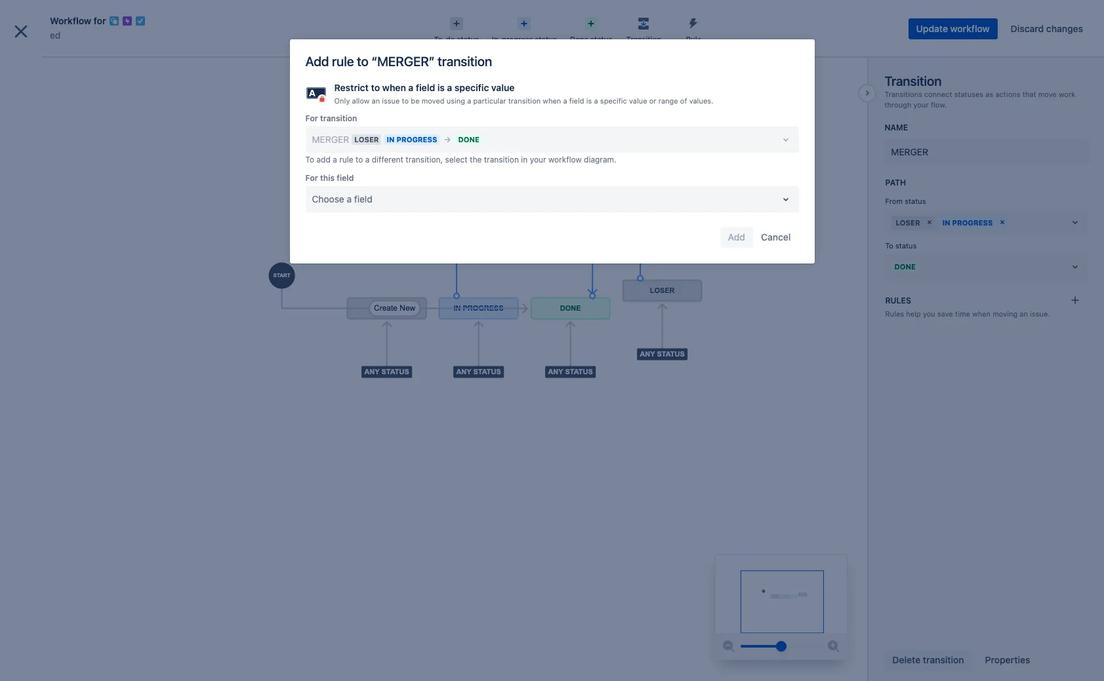 Task type: describe. For each thing, give the bounding box(es) containing it.
name
[[885, 123, 908, 133]]

1 vertical spatial ed
[[39, 57, 50, 68]]

to for to status
[[885, 241, 893, 250]]

delete
[[892, 655, 921, 666]]

create banner
[[0, 0, 1104, 37]]

create button
[[522, 8, 567, 29]]

from status element
[[885, 209, 1089, 236]]

path
[[885, 178, 906, 188]]

transition down to-do status
[[438, 54, 492, 69]]

of
[[680, 96, 687, 105]]

cancel button
[[753, 227, 799, 248]]

choose a field
[[312, 193, 373, 204]]

0 vertical spatial rule
[[332, 54, 354, 69]]

range
[[658, 96, 678, 105]]

properties button
[[977, 650, 1038, 671]]

update workflow button
[[908, 18, 998, 39]]

status right 'do'
[[457, 35, 479, 43]]

only
[[334, 96, 350, 105]]

this
[[320, 173, 335, 183]]

move
[[1038, 90, 1057, 98]]

discard
[[1011, 23, 1044, 34]]

to-do status button
[[427, 13, 485, 45]]

for this field
[[305, 173, 354, 183]]

choose
[[312, 193, 344, 204]]

an inside restrict to when a field is a specific value only allow an issue to be moved using a particular transition when a field is a specific value or range of values.
[[372, 96, 380, 105]]

different
[[372, 155, 403, 164]]

open image inside add rule to "merger" transition dialog
[[778, 191, 793, 207]]

add rule to "merger" transition
[[305, 54, 492, 69]]

status for from status
[[905, 197, 926, 206]]

transition for transition transitions connect statuses as actions that move work through your flow.
[[885, 73, 942, 89]]

a up for transition element
[[563, 96, 567, 105]]

workflow
[[50, 15, 91, 26]]

in progress
[[942, 218, 993, 227]]

restrict to when a field is a specific value only allow an issue to be moved using a particular transition when a field is a specific value or range of values.
[[334, 82, 713, 105]]

discard changes button
[[1003, 18, 1091, 39]]

in-
[[492, 35, 502, 43]]

ed link
[[50, 28, 61, 43]]

to status element
[[885, 254, 1089, 280]]

zoom out image
[[721, 639, 737, 655]]

1 vertical spatial when
[[543, 96, 561, 105]]

zoom in image
[[826, 639, 842, 655]]

transition down only
[[320, 113, 357, 123]]

rule button
[[669, 13, 719, 45]]

"merger"
[[371, 54, 435, 69]]

transition inside delete transition button
[[923, 655, 964, 666]]

0 horizontal spatial specific
[[455, 82, 489, 93]]

to-
[[434, 35, 446, 43]]

cancel
[[761, 231, 791, 243]]

clear image for loser
[[924, 217, 935, 228]]

to left be
[[402, 96, 409, 105]]

a right add
[[333, 155, 337, 164]]

transition inside restrict to when a field is a specific value only allow an issue to be moved using a particular transition when a field is a specific value or range of values.
[[508, 96, 541, 105]]

changes
[[1046, 23, 1083, 34]]

field right this
[[337, 173, 354, 183]]

status for to status
[[896, 241, 917, 250]]

transition for transition
[[626, 35, 661, 43]]

For this field text field
[[312, 193, 314, 206]]

a up using at top left
[[447, 82, 452, 93]]

1 vertical spatial rule
[[339, 155, 353, 164]]

through
[[885, 100, 912, 109]]

open image for loser
[[1068, 215, 1083, 230]]

select
[[445, 155, 468, 164]]

diagram.
[[584, 155, 616, 164]]

workflow inside add rule to "merger" transition dialog
[[548, 155, 582, 164]]

to status
[[885, 241, 917, 250]]

to left different
[[356, 155, 363, 164]]

delete transition button
[[885, 650, 972, 671]]

save
[[937, 310, 953, 318]]

for transition
[[305, 113, 357, 123]]

in
[[942, 218, 950, 227]]

field right choose
[[354, 193, 373, 204]]

ed inside transition dialog
[[50, 30, 61, 41]]

for for for transition
[[305, 113, 318, 123]]

particular
[[473, 96, 506, 105]]

help
[[906, 310, 921, 318]]



Task type: locate. For each thing, give the bounding box(es) containing it.
is
[[437, 82, 445, 93], [586, 96, 592, 105]]

2 for from the top
[[305, 173, 318, 183]]

1 clear image from the left
[[924, 217, 935, 228]]

workflow for
[[50, 15, 106, 26]]

is up for transition element
[[586, 96, 592, 105]]

rules help you save time when moving an issue.
[[885, 310, 1050, 318]]

add rule image
[[1070, 295, 1081, 306]]

specific up using at top left
[[455, 82, 489, 93]]

restrict
[[334, 82, 369, 93]]

2 horizontal spatial when
[[972, 310, 991, 318]]

status
[[457, 35, 479, 43], [535, 35, 557, 43], [590, 35, 612, 43], [905, 197, 926, 206], [896, 241, 917, 250]]

actions
[[995, 90, 1021, 98]]

done status button
[[564, 13, 619, 45]]

1 vertical spatial your
[[530, 155, 546, 164]]

1 vertical spatial specific
[[600, 96, 627, 105]]

when up issue
[[382, 82, 406, 93]]

1 vertical spatial open image
[[1068, 215, 1083, 230]]

field
[[416, 82, 435, 93], [569, 96, 584, 105], [337, 173, 354, 183], [354, 193, 373, 204]]

do
[[446, 35, 455, 43]]

to right 'restrict'
[[371, 82, 380, 93]]

specific
[[455, 82, 489, 93], [600, 96, 627, 105]]

0 horizontal spatial to
[[305, 155, 314, 164]]

open image inside the to status element
[[1068, 259, 1083, 275]]

ed down workflow
[[50, 30, 61, 41]]

to down from
[[885, 241, 893, 250]]

0 vertical spatial value
[[491, 82, 515, 93]]

from
[[885, 197, 903, 206]]

rules for rules help you save time when moving an issue.
[[885, 310, 904, 318]]

transition right "particular"
[[508, 96, 541, 105]]

0 vertical spatial when
[[382, 82, 406, 93]]

as
[[986, 90, 993, 98]]

Search field
[[855, 8, 986, 29]]

0 vertical spatial an
[[372, 96, 380, 105]]

transition
[[626, 35, 661, 43], [885, 73, 942, 89]]

your
[[914, 100, 929, 109], [530, 155, 546, 164]]

moved
[[422, 96, 445, 105]]

0 vertical spatial done
[[570, 35, 588, 43]]

the
[[470, 155, 482, 164]]

or
[[649, 96, 656, 105]]

0 horizontal spatial when
[[382, 82, 406, 93]]

done inside popup button
[[570, 35, 588, 43]]

be
[[411, 96, 420, 105]]

loser
[[896, 218, 920, 227]]

rules
[[885, 296, 911, 306], [885, 310, 904, 318]]

to inside dialog
[[305, 155, 314, 164]]

done
[[570, 35, 588, 43], [894, 263, 916, 271]]

2 clear image from the left
[[997, 217, 1007, 228]]

1 horizontal spatial specific
[[600, 96, 627, 105]]

delete transition
[[892, 655, 964, 666]]

issue.
[[1030, 310, 1050, 318]]

a right using at top left
[[467, 96, 471, 105]]

done status
[[570, 35, 612, 43]]

1 rules from the top
[[885, 296, 911, 306]]

0 horizontal spatial transition
[[626, 35, 661, 43]]

you're in the workflow viewfinder, use the arrow keys to move it element
[[716, 555, 847, 634]]

a up be
[[408, 82, 413, 93]]

an left issue.
[[1020, 310, 1028, 318]]

status left transition 'popup button'
[[590, 35, 612, 43]]

1 horizontal spatial is
[[586, 96, 592, 105]]

your inside add rule to "merger" transition dialog
[[530, 155, 546, 164]]

your right in in the top of the page
[[530, 155, 546, 164]]

is up the moved
[[437, 82, 445, 93]]

1 horizontal spatial clear image
[[997, 217, 1007, 228]]

a left different
[[365, 155, 370, 164]]

update
[[916, 23, 948, 34]]

an right allow
[[372, 96, 380, 105]]

transition up transitions
[[885, 73, 942, 89]]

moving
[[993, 310, 1018, 318]]

for for for this field
[[305, 173, 318, 183]]

an inside dialog
[[1020, 310, 1028, 318]]

2 vertical spatial open image
[[1068, 259, 1083, 275]]

in-progress status button
[[485, 13, 564, 45]]

an
[[372, 96, 380, 105], [1020, 310, 1028, 318]]

to
[[357, 54, 368, 69], [371, 82, 380, 93], [402, 96, 409, 105], [356, 155, 363, 164]]

status right from
[[905, 197, 926, 206]]

0 horizontal spatial done
[[570, 35, 588, 43]]

transition left rule
[[626, 35, 661, 43]]

to up 'restrict'
[[357, 54, 368, 69]]

1 vertical spatial to
[[885, 241, 893, 250]]

close workflow editor image
[[10, 21, 31, 42]]

1 horizontal spatial an
[[1020, 310, 1028, 318]]

1 horizontal spatial to
[[885, 241, 893, 250]]

1 vertical spatial an
[[1020, 310, 1028, 318]]

for up add
[[305, 113, 318, 123]]

done for done
[[894, 263, 916, 271]]

properties
[[985, 655, 1030, 666]]

0 vertical spatial is
[[437, 82, 445, 93]]

field up the moved
[[416, 82, 435, 93]]

clear image left in
[[924, 217, 935, 228]]

0 vertical spatial rules
[[885, 296, 911, 306]]

rule
[[686, 35, 701, 43]]

primary element
[[8, 0, 855, 36]]

1 vertical spatial transition
[[885, 73, 942, 89]]

1 vertical spatial is
[[586, 96, 592, 105]]

0 horizontal spatial an
[[372, 96, 380, 105]]

1 vertical spatial workflow
[[548, 155, 582, 164]]

issue
[[382, 96, 400, 105]]

0 vertical spatial your
[[914, 100, 929, 109]]

status down loser
[[896, 241, 917, 250]]

rules left "help"
[[885, 310, 904, 318]]

for
[[94, 15, 106, 26]]

statuses
[[954, 90, 983, 98]]

progress
[[502, 35, 533, 43]]

0 horizontal spatial workflow
[[548, 155, 582, 164]]

transition left in in the top of the page
[[484, 155, 519, 164]]

status down create button in the top of the page
[[535, 35, 557, 43]]

open image for done
[[1068, 259, 1083, 275]]

to for to add a rule to a different transition, select the transition in your workflow diagram.
[[305, 155, 314, 164]]

0 horizontal spatial value
[[491, 82, 515, 93]]

1 vertical spatial done
[[894, 263, 916, 271]]

transitions
[[885, 90, 922, 98]]

value
[[491, 82, 515, 93], [629, 96, 647, 105]]

flow.
[[931, 100, 947, 109]]

0 vertical spatial transition
[[626, 35, 661, 43]]

workflow right update
[[950, 23, 990, 34]]

for transition element
[[305, 126, 799, 153]]

your left flow. at the top of page
[[914, 100, 929, 109]]

to
[[305, 155, 314, 164], [885, 241, 893, 250]]

1 horizontal spatial your
[[914, 100, 929, 109]]

transition right delete
[[923, 655, 964, 666]]

progress
[[952, 218, 993, 227]]

status for done status
[[590, 35, 612, 43]]

transition
[[438, 54, 492, 69], [508, 96, 541, 105], [320, 113, 357, 123], [484, 155, 519, 164], [923, 655, 964, 666]]

for left this
[[305, 173, 318, 183]]

field up for transition element
[[569, 96, 584, 105]]

add
[[305, 54, 329, 69]]

work
[[1059, 90, 1075, 98]]

transition inside 'popup button'
[[626, 35, 661, 43]]

rule
[[332, 54, 354, 69], [339, 155, 353, 164]]

using
[[447, 96, 465, 105]]

specific left or
[[600, 96, 627, 105]]

1 horizontal spatial value
[[629, 96, 647, 105]]

group
[[5, 240, 152, 311], [5, 240, 152, 276], [5, 276, 152, 311]]

values.
[[689, 96, 713, 105]]

add rule to "merger" transition dialog
[[290, 39, 814, 264]]

a
[[408, 82, 413, 93], [447, 82, 452, 93], [467, 96, 471, 105], [563, 96, 567, 105], [594, 96, 598, 105], [333, 155, 337, 164], [365, 155, 370, 164], [347, 193, 352, 204]]

0 vertical spatial for
[[305, 113, 318, 123]]

0 vertical spatial specific
[[455, 82, 489, 93]]

clear image right 'progress'
[[997, 217, 1007, 228]]

your inside transition transitions connect statuses as actions that move work through your flow.
[[914, 100, 929, 109]]

2 vertical spatial when
[[972, 310, 991, 318]]

workflow inside button
[[950, 23, 990, 34]]

1 vertical spatial rules
[[885, 310, 904, 318]]

to add a rule to a different transition, select the transition in your workflow diagram.
[[305, 155, 616, 164]]

a left or
[[594, 96, 598, 105]]

value left or
[[629, 96, 647, 105]]

rules up "help"
[[885, 296, 911, 306]]

0 vertical spatial open image
[[778, 191, 793, 207]]

transition dialog
[[0, 0, 1104, 682]]

to-do status
[[434, 35, 479, 43]]

allow
[[352, 96, 370, 105]]

for
[[305, 113, 318, 123], [305, 173, 318, 183]]

done inside the to status element
[[894, 263, 916, 271]]

open image inside from status element
[[1068, 215, 1083, 230]]

workflow
[[950, 23, 990, 34], [548, 155, 582, 164]]

jira software image
[[34, 10, 122, 26], [34, 10, 122, 26]]

0 vertical spatial workflow
[[950, 23, 990, 34]]

open image
[[778, 191, 793, 207], [1068, 215, 1083, 230], [1068, 259, 1083, 275]]

clear image for in progress
[[997, 217, 1007, 228]]

a right choose
[[347, 193, 352, 204]]

discard changes
[[1011, 23, 1083, 34]]

1 for from the top
[[305, 113, 318, 123]]

you
[[923, 310, 935, 318]]

clear image
[[924, 217, 935, 228], [997, 217, 1007, 228]]

transition button
[[619, 13, 669, 45]]

done for done status
[[570, 35, 588, 43]]

to inside transition dialog
[[885, 241, 893, 250]]

when inside transition dialog
[[972, 310, 991, 318]]

time
[[955, 310, 970, 318]]

Zoom level range field
[[741, 634, 822, 660]]

add
[[316, 155, 330, 164]]

0 horizontal spatial is
[[437, 82, 445, 93]]

0 horizontal spatial your
[[530, 155, 546, 164]]

in-progress status
[[492, 35, 557, 43]]

when right time
[[972, 310, 991, 318]]

1 vertical spatial for
[[305, 173, 318, 183]]

in
[[521, 155, 528, 164]]

1 horizontal spatial transition
[[885, 73, 942, 89]]

0 vertical spatial to
[[305, 155, 314, 164]]

1 horizontal spatial when
[[543, 96, 561, 105]]

that
[[1023, 90, 1036, 98]]

when
[[382, 82, 406, 93], [543, 96, 561, 105], [972, 310, 991, 318]]

from status
[[885, 197, 926, 206]]

rules for rules
[[885, 296, 911, 306]]

update workflow
[[916, 23, 990, 34]]

create
[[530, 12, 559, 23]]

1 vertical spatial value
[[629, 96, 647, 105]]

ed down ed link at the top left of page
[[39, 57, 50, 68]]

1 horizontal spatial done
[[894, 263, 916, 271]]

transition,
[[406, 155, 443, 164]]

to left add
[[305, 155, 314, 164]]

0 vertical spatial ed
[[50, 30, 61, 41]]

status inside popup button
[[590, 35, 612, 43]]

2 rules from the top
[[885, 310, 904, 318]]

value up "particular"
[[491, 82, 515, 93]]

1 horizontal spatial workflow
[[950, 23, 990, 34]]

when up for transition element
[[543, 96, 561, 105]]

merger
[[891, 147, 928, 158]]

0 horizontal spatial clear image
[[924, 217, 935, 228]]

connect
[[924, 90, 952, 98]]

workflow down for transition element
[[548, 155, 582, 164]]

transition inside transition transitions connect statuses as actions that move work through your flow.
[[885, 73, 942, 89]]

transition transitions connect statuses as actions that move work through your flow.
[[885, 73, 1075, 109]]



Task type: vqa. For each thing, say whether or not it's contained in the screenshot.
the bottom The 'Ed'
yes



